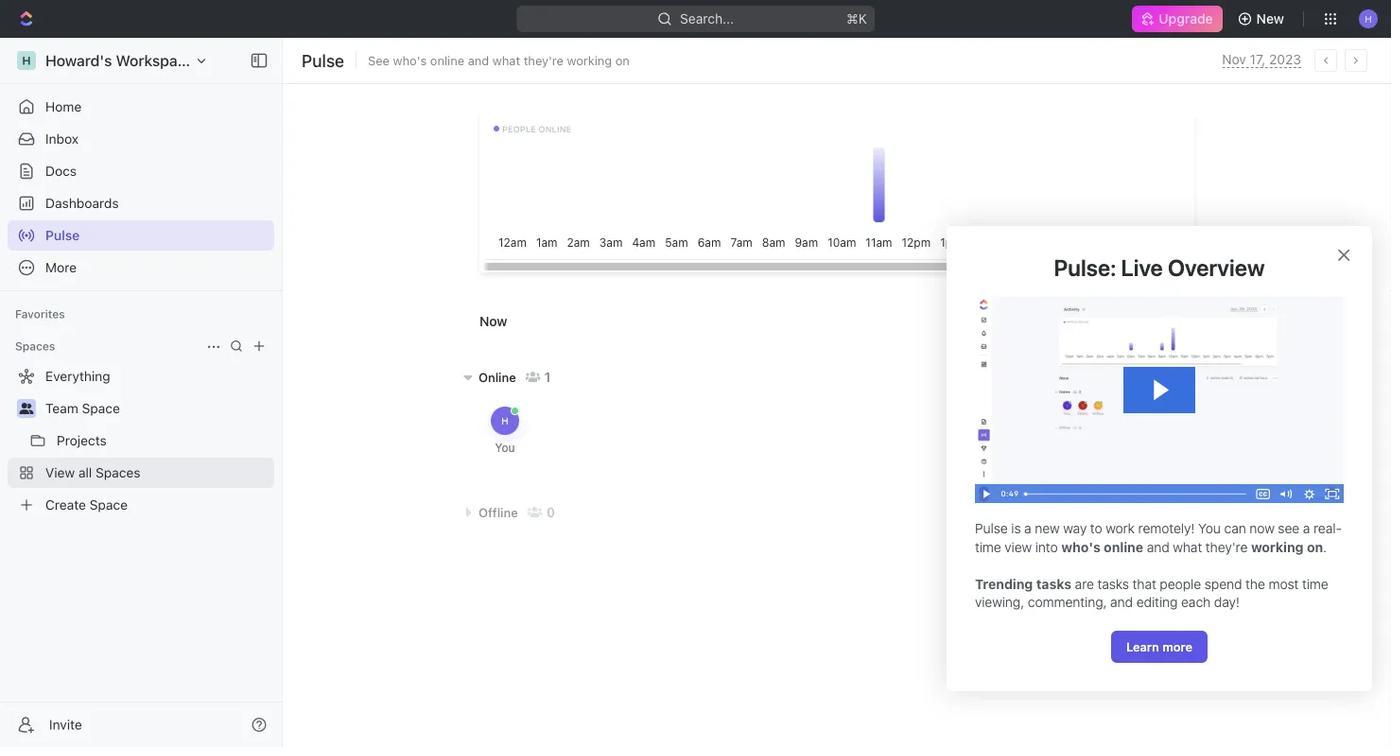 Task type: describe. For each thing, give the bounding box(es) containing it.
space for create space
[[90, 497, 128, 513]]

are tasks that people spend the most time viewing, commenting, and editing each day!
[[975, 576, 1332, 610]]

dashboards
[[45, 195, 119, 211]]

team space
[[45, 401, 120, 416]]

11am
[[866, 236, 893, 249]]

howard's workspace
[[45, 52, 194, 70]]

editing
[[1137, 595, 1178, 610]]

people
[[1160, 576, 1202, 592]]

into
[[1036, 539, 1058, 555]]

new button
[[1230, 4, 1296, 34]]

way
[[1064, 521, 1087, 536]]

space for team space
[[82, 401, 120, 416]]

now
[[480, 314, 507, 329]]

0 horizontal spatial working
[[567, 53, 612, 68]]

most
[[1269, 576, 1299, 592]]

spend
[[1205, 576, 1243, 592]]

nov 17, 2023
[[1222, 52, 1302, 67]]

is
[[1012, 521, 1021, 536]]

trending
[[975, 576, 1033, 592]]

inbox link
[[8, 124, 274, 154]]

h inside sidebar navigation
[[22, 54, 31, 67]]

2023
[[1270, 52, 1302, 67]]

1 vertical spatial spaces
[[96, 465, 140, 481]]

commenting,
[[1028, 595, 1107, 610]]

viewing,
[[975, 595, 1025, 610]]

day!
[[1214, 595, 1240, 610]]

new
[[1257, 11, 1285, 26]]

pulse:
[[1054, 254, 1117, 281]]

pulse is a new way to work remotely! you can now see a real- time view into
[[975, 521, 1342, 555]]

8am
[[762, 236, 786, 249]]

projects link
[[57, 426, 271, 456]]

that
[[1133, 576, 1157, 592]]

see who's online and what they're working on
[[368, 53, 630, 68]]

2 a from the left
[[1303, 521, 1311, 536]]

home
[[45, 99, 82, 114]]

pulse link
[[8, 220, 274, 251]]

pulse: live overview dialog
[[947, 226, 1373, 691]]

⌘k
[[847, 11, 867, 26]]

to
[[1091, 521, 1103, 536]]

on inside the pulse: live overview dialog
[[1307, 539, 1324, 555]]

now
[[1250, 521, 1275, 536]]

online
[[479, 370, 516, 385]]

0 vertical spatial who's
[[393, 53, 427, 68]]

all
[[78, 465, 92, 481]]

2 horizontal spatial and
[[1147, 539, 1170, 555]]

0 vertical spatial online
[[430, 53, 465, 68]]

Search... text field
[[776, 307, 942, 336]]

5am
[[665, 236, 688, 249]]

and inside are tasks that people spend the most time viewing, commenting, and editing each day!
[[1111, 595, 1133, 610]]

invite
[[49, 717, 82, 733]]

12am
[[499, 236, 527, 249]]

howard's workspace, , element
[[17, 51, 36, 70]]

real-
[[1314, 521, 1342, 536]]

howard's
[[45, 52, 112, 70]]

everything link
[[8, 361, 271, 392]]

12pm
[[902, 236, 931, 249]]

more
[[45, 260, 77, 275]]

view all spaces
[[45, 465, 140, 481]]

nov 17, 2023 button
[[1222, 52, 1302, 68]]

more
[[1163, 640, 1193, 654]]

tasks for trending
[[1037, 576, 1072, 592]]

dashboards link
[[8, 188, 274, 219]]

pulse inside pulse is a new way to work remotely! you can now see a real- time view into
[[975, 521, 1008, 536]]

1
[[545, 369, 551, 385]]

upgrade link
[[1133, 6, 1223, 32]]

10am
[[828, 236, 856, 249]]

they're inside the pulse: live overview dialog
[[1206, 539, 1248, 555]]

0 vertical spatial what
[[493, 53, 520, 68]]

0
[[546, 505, 555, 520]]

create space link
[[8, 490, 271, 520]]

7am
[[731, 236, 753, 249]]

each
[[1182, 595, 1211, 610]]

learn
[[1127, 640, 1160, 654]]

search...
[[680, 11, 734, 26]]

can
[[1225, 521, 1247, 536]]



Task type: vqa. For each thing, say whether or not it's contained in the screenshot.
the bottom 'Board'
no



Task type: locate. For each thing, give the bounding box(es) containing it.
learn more button
[[1112, 631, 1208, 663]]

docs
[[45, 163, 77, 179]]

1 horizontal spatial online
[[539, 124, 572, 134]]

time left view
[[975, 539, 1002, 555]]

space down view all spaces in the bottom of the page
[[90, 497, 128, 513]]

0 vertical spatial time
[[975, 539, 1002, 555]]

see
[[1278, 521, 1300, 536]]

online inside the pulse: live overview dialog
[[1104, 539, 1144, 555]]

2am
[[567, 236, 590, 249]]

1pm
[[940, 236, 962, 249]]

who's online and what they're working on .
[[1062, 539, 1327, 555]]

user group image
[[19, 403, 34, 414]]

0 horizontal spatial pulse
[[45, 228, 80, 243]]

working inside the pulse: live overview dialog
[[1251, 539, 1304, 555]]

2 horizontal spatial h
[[1365, 13, 1372, 24]]

docs link
[[8, 156, 274, 186]]

1 vertical spatial you
[[1199, 521, 1221, 536]]

create space
[[45, 497, 128, 513]]

new
[[1035, 521, 1060, 536]]

everything
[[45, 368, 110, 384]]

12am 1am 2am 3am 4am 5am 6am 7am 8am 9am 10am
[[499, 236, 856, 249]]

live
[[1121, 254, 1163, 281]]

online right see
[[430, 53, 465, 68]]

people online
[[502, 124, 572, 134]]

0 horizontal spatial spaces
[[15, 340, 55, 353]]

time inside are tasks that people spend the most time viewing, commenting, and editing each day!
[[1303, 576, 1329, 592]]

0 horizontal spatial and
[[468, 53, 489, 68]]

0 vertical spatial working
[[567, 53, 612, 68]]

a right see
[[1303, 521, 1311, 536]]

1 horizontal spatial working
[[1251, 539, 1304, 555]]

h
[[1365, 13, 1372, 24], [22, 54, 31, 67], [502, 415, 509, 426]]

1 horizontal spatial they're
[[1206, 539, 1248, 555]]

1 vertical spatial time
[[1303, 576, 1329, 592]]

1 tasks from the left
[[1037, 576, 1072, 592]]

who's down way
[[1062, 539, 1101, 555]]

0 horizontal spatial online
[[430, 53, 465, 68]]

.
[[1324, 539, 1327, 555]]

1 horizontal spatial time
[[1303, 576, 1329, 592]]

pulse left is
[[975, 521, 1008, 536]]

workspace
[[116, 52, 194, 70]]

1 vertical spatial working
[[1251, 539, 1304, 555]]

a
[[1025, 521, 1032, 536], [1303, 521, 1311, 536]]

tasks up commenting,
[[1037, 576, 1072, 592]]

view
[[1005, 539, 1032, 555]]

2 tasks from the left
[[1098, 576, 1129, 592]]

1 vertical spatial they're
[[1206, 539, 1248, 555]]

space
[[82, 401, 120, 416], [90, 497, 128, 513]]

1 vertical spatial online
[[539, 124, 572, 134]]

what down remotely!
[[1173, 539, 1203, 555]]

1 vertical spatial pulse
[[45, 228, 80, 243]]

working down see
[[1251, 539, 1304, 555]]

pulse
[[302, 50, 344, 70], [45, 228, 80, 243], [975, 521, 1008, 536]]

people
[[502, 124, 536, 134]]

0 horizontal spatial h
[[22, 54, 31, 67]]

2 horizontal spatial pulse
[[975, 521, 1008, 536]]

online down work
[[1104, 539, 1144, 555]]

tree containing everything
[[8, 361, 274, 520]]

projects
[[57, 433, 107, 448]]

1 horizontal spatial what
[[1173, 539, 1203, 555]]

overview
[[1168, 254, 1265, 281]]

0 vertical spatial h
[[1365, 13, 1372, 24]]

1 horizontal spatial on
[[1307, 539, 1324, 555]]

what inside the pulse: live overview dialog
[[1173, 539, 1203, 555]]

team
[[45, 401, 78, 416]]

1 vertical spatial on
[[1307, 539, 1324, 555]]

working up people online
[[567, 53, 612, 68]]

tree
[[8, 361, 274, 520]]

who's inside the pulse: live overview dialog
[[1062, 539, 1101, 555]]

see
[[368, 53, 390, 68]]

0 horizontal spatial what
[[493, 53, 520, 68]]

1 horizontal spatial h
[[502, 415, 509, 426]]

are
[[1075, 576, 1094, 592]]

offline
[[479, 506, 518, 520]]

1 horizontal spatial a
[[1303, 521, 1311, 536]]

4am
[[632, 236, 656, 249]]

time right the most
[[1303, 576, 1329, 592]]

you up who's online and what they're working on .
[[1199, 521, 1221, 536]]

view all spaces link
[[8, 458, 271, 488]]

0 horizontal spatial on
[[616, 53, 630, 68]]

they're up people online
[[524, 53, 564, 68]]

the
[[1246, 576, 1266, 592]]

trending tasks
[[975, 576, 1072, 592]]

working
[[567, 53, 612, 68], [1251, 539, 1304, 555]]

remotely!
[[1139, 521, 1195, 536]]

favorites button
[[8, 303, 73, 325]]

you up offline
[[495, 441, 515, 454]]

upgrade
[[1159, 11, 1213, 26]]

they're
[[524, 53, 564, 68], [1206, 539, 1248, 555]]

1 horizontal spatial and
[[1111, 595, 1133, 610]]

tasks inside are tasks that people spend the most time viewing, commenting, and editing each day!
[[1098, 576, 1129, 592]]

who's
[[393, 53, 427, 68], [1062, 539, 1101, 555]]

1 vertical spatial h
[[22, 54, 31, 67]]

online right people
[[539, 124, 572, 134]]

1am
[[536, 236, 558, 249]]

space up projects
[[82, 401, 120, 416]]

1 vertical spatial what
[[1173, 539, 1203, 555]]

you inside pulse is a new way to work remotely! you can now see a real- time view into
[[1199, 521, 1221, 536]]

2 horizontal spatial online
[[1104, 539, 1144, 555]]

×
[[1337, 240, 1352, 266]]

1 vertical spatial who's
[[1062, 539, 1101, 555]]

0 horizontal spatial a
[[1025, 521, 1032, 536]]

0 vertical spatial spaces
[[15, 340, 55, 353]]

2 vertical spatial online
[[1104, 539, 1144, 555]]

1 horizontal spatial spaces
[[96, 465, 140, 481]]

1 vertical spatial space
[[90, 497, 128, 513]]

more button
[[8, 253, 274, 283]]

1 horizontal spatial pulse
[[302, 50, 344, 70]]

0 vertical spatial space
[[82, 401, 120, 416]]

0 vertical spatial you
[[495, 441, 515, 454]]

0 horizontal spatial you
[[495, 441, 515, 454]]

2 vertical spatial and
[[1111, 595, 1133, 610]]

spaces right all
[[96, 465, 140, 481]]

0 vertical spatial and
[[468, 53, 489, 68]]

pulse left see
[[302, 50, 344, 70]]

0 horizontal spatial tasks
[[1037, 576, 1072, 592]]

on
[[616, 53, 630, 68], [1307, 539, 1324, 555]]

nov
[[1222, 52, 1247, 67]]

1 vertical spatial and
[[1147, 539, 1170, 555]]

0 horizontal spatial they're
[[524, 53, 564, 68]]

2 vertical spatial h
[[502, 415, 509, 426]]

pulse up more
[[45, 228, 80, 243]]

pulse inside sidebar navigation
[[45, 228, 80, 243]]

3am
[[600, 236, 623, 249]]

online for people online
[[539, 124, 572, 134]]

time inside pulse is a new way to work remotely! you can now see a real- time view into
[[975, 539, 1002, 555]]

team space link
[[45, 394, 271, 424]]

h inside dropdown button
[[1365, 13, 1372, 24]]

sidebar navigation
[[0, 38, 287, 747]]

1 horizontal spatial you
[[1199, 521, 1221, 536]]

create
[[45, 497, 86, 513]]

online for who's online and what they're working on .
[[1104, 539, 1144, 555]]

home link
[[8, 92, 274, 122]]

view
[[45, 465, 75, 481]]

favorites
[[15, 307, 65, 321]]

what up people
[[493, 53, 520, 68]]

1 horizontal spatial tasks
[[1098, 576, 1129, 592]]

inbox
[[45, 131, 79, 147]]

0 vertical spatial on
[[616, 53, 630, 68]]

9am
[[795, 236, 818, 249]]

1 a from the left
[[1025, 521, 1032, 536]]

× button
[[1337, 240, 1352, 266]]

0 horizontal spatial who's
[[393, 53, 427, 68]]

0 vertical spatial pulse
[[302, 50, 344, 70]]

pulse: live overview
[[1054, 254, 1265, 281]]

17,
[[1250, 52, 1266, 67]]

6am
[[698, 236, 721, 249]]

2 vertical spatial pulse
[[975, 521, 1008, 536]]

a right is
[[1025, 521, 1032, 536]]

tree inside sidebar navigation
[[8, 361, 274, 520]]

0 horizontal spatial time
[[975, 539, 1002, 555]]

1 horizontal spatial who's
[[1062, 539, 1101, 555]]

0 vertical spatial they're
[[524, 53, 564, 68]]

who's right see
[[393, 53, 427, 68]]

learn more
[[1127, 640, 1193, 654]]

work
[[1106, 521, 1135, 536]]

tasks for are
[[1098, 576, 1129, 592]]

h button
[[1354, 4, 1384, 34]]

tasks right the are
[[1098, 576, 1129, 592]]

spaces
[[15, 340, 55, 353], [96, 465, 140, 481]]

they're down can
[[1206, 539, 1248, 555]]

spaces down favorites
[[15, 340, 55, 353]]

space inside "link"
[[82, 401, 120, 416]]



